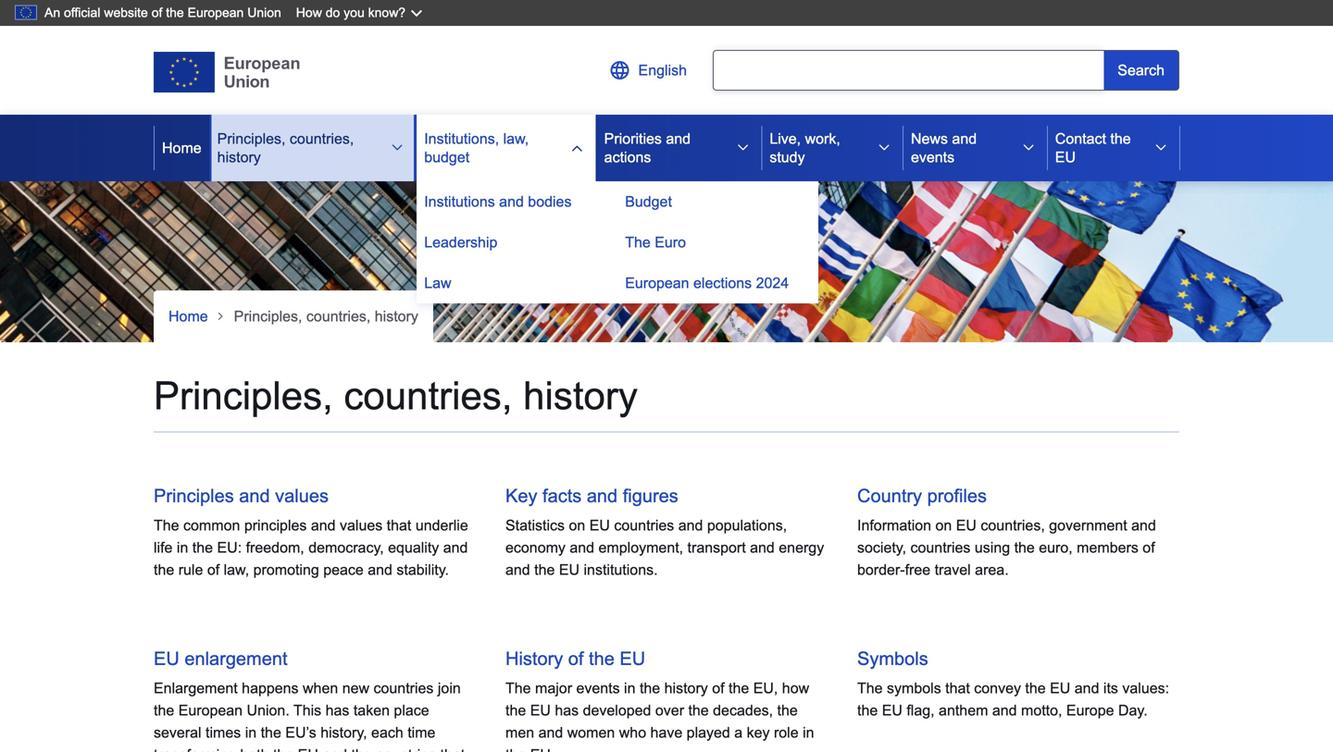 Task type: describe. For each thing, give the bounding box(es) containing it.
how
[[296, 6, 322, 20]]

study
[[770, 149, 805, 166]]

democracy,
[[308, 540, 384, 556]]

principles and values
[[154, 486, 329, 506]]

euro
[[655, 234, 686, 251]]

convey
[[974, 680, 1021, 697]]

budget
[[424, 149, 469, 166]]

figures
[[623, 486, 678, 506]]

history inside 'link'
[[217, 149, 261, 166]]

eu's
[[285, 725, 316, 741]]

institutions
[[424, 193, 495, 210]]

border-
[[857, 562, 905, 579]]

live, work, study link
[[762, 115, 866, 181]]

1 vertical spatial principles, countries, history
[[234, 308, 418, 325]]

news and events link
[[903, 115, 1010, 181]]

symbols
[[857, 649, 928, 669]]

of inside "the major events in the history of the eu, how the eu has developed over the decades, the men and women who have played a key role in the eu."
[[712, 680, 724, 697]]

eu enlargement
[[154, 649, 287, 669]]

0 vertical spatial european
[[188, 6, 244, 20]]

and inside news and events
[[952, 131, 977, 147]]

decades,
[[713, 703, 773, 719]]

of inside the common principles and values that underlie life in the eu: freedom, democracy, equality and the rule of law, promoting peace and stability.
[[207, 562, 220, 579]]

how
[[782, 680, 809, 697]]

the right website on the top
[[166, 6, 184, 20]]

and inside "the major events in the history of the eu, how the eu has developed over the decades, the men and women who have played a key role in the eu."
[[538, 725, 563, 741]]

xs image for news and events
[[1021, 141, 1036, 156]]

events for and
[[911, 149, 954, 166]]

leadership
[[424, 234, 497, 251]]

and up principles
[[239, 486, 270, 506]]

history inside "the major events in the history of the eu, how the eu has developed over the decades, the men and women who have played a key role in the eu."
[[664, 680, 708, 697]]

government
[[1049, 517, 1127, 534]]

institutions, law, budget link
[[417, 115, 559, 181]]

institutions and bodies link
[[417, 181, 618, 222]]

principles, countries, history inside the principles, countries, history 'link'
[[217, 131, 354, 166]]

values inside the common principles and values that underlie life in the eu: freedom, democracy, equality and the rule of law, promoting peace and stability.
[[340, 517, 383, 534]]

a
[[734, 725, 743, 741]]

enlargement
[[185, 649, 287, 669]]

budget
[[625, 193, 672, 210]]

in up developed
[[624, 680, 635, 697]]

information
[[857, 517, 931, 534]]

countries, inside 'link'
[[290, 131, 354, 147]]

work,
[[805, 131, 840, 147]]

xs image for law,
[[570, 141, 585, 156]]

symbols
[[887, 680, 941, 697]]

the for symbols
[[857, 680, 883, 697]]

join
[[438, 680, 461, 697]]

statistics on eu countries and populations, economy and employment, transport and energy and the eu institutions.
[[505, 517, 824, 579]]

transport
[[687, 540, 746, 556]]

history of the eu link
[[505, 649, 645, 669]]

key
[[747, 725, 770, 741]]

official
[[64, 6, 100, 20]]

principles and values link
[[154, 486, 329, 506]]

the inside information on eu countries, government and society, countries using the euro, members of border-free travel area.
[[1014, 540, 1035, 556]]

that inside the common principles and values that underlie life in the eu: freedom, democracy, equality and the rule of law, promoting peace and stability.
[[387, 517, 411, 534]]

news and events
[[911, 131, 977, 166]]

peace
[[323, 562, 364, 579]]

principles
[[154, 486, 234, 506]]

populations,
[[707, 517, 787, 534]]

employment,
[[598, 540, 683, 556]]

the up played
[[688, 703, 709, 719]]

country profiles link
[[857, 486, 987, 506]]

1 vertical spatial european
[[625, 275, 689, 292]]

the up decades,
[[729, 680, 749, 697]]

history of the eu
[[505, 649, 645, 669]]

institutions, law, budget
[[424, 131, 529, 166]]

events for major
[[576, 680, 620, 697]]

members
[[1077, 540, 1138, 556]]

europe
[[1066, 703, 1114, 719]]

the up several
[[154, 703, 174, 719]]

eu down economy
[[559, 562, 580, 579]]

symbols link
[[857, 649, 928, 669]]

and down underlie
[[443, 540, 468, 556]]

have
[[650, 725, 682, 741]]

in inside enlargement happens when new countries join the european union. this has taken place several times in the eu's history, each time transforming both the eu and the countries t
[[245, 725, 257, 741]]

contact
[[1055, 131, 1106, 147]]

1 vertical spatial home link
[[168, 305, 208, 328]]

live,
[[770, 131, 801, 147]]

on for facts
[[569, 517, 585, 534]]

the euro
[[625, 234, 686, 251]]

the major events in the history of the eu, how the eu has developed over the decades, the men and women who have played a key role in the eu.
[[505, 680, 814, 753]]

european elections 2024
[[625, 275, 789, 292]]

xs image for countries,
[[390, 141, 405, 156]]

day.
[[1118, 703, 1148, 719]]

eu,
[[753, 680, 778, 697]]

and up democracy,
[[311, 517, 336, 534]]

law
[[424, 275, 451, 292]]

the for principles and values
[[154, 517, 179, 534]]

countries up place
[[374, 680, 434, 697]]

and left bodies
[[499, 193, 524, 210]]

and inside enlargement happens when new countries join the european union. this has taken place several times in the eu's history, each time transforming both the eu and the countries t
[[322, 747, 347, 753]]

eu left flag,
[[882, 703, 902, 719]]

bodies
[[528, 193, 572, 210]]

principles
[[244, 517, 307, 534]]

Search search field
[[713, 50, 1179, 91]]

how do you know? button
[[287, 0, 435, 26]]

contact the eu link
[[1048, 115, 1142, 181]]

travel
[[935, 562, 971, 579]]

country
[[857, 486, 922, 506]]

the left flag,
[[857, 703, 878, 719]]

and inside information on eu countries, government and society, countries using the euro, members of border-free travel area.
[[1131, 517, 1156, 534]]

values:
[[1122, 680, 1169, 697]]

2 vertical spatial principles,
[[154, 374, 333, 418]]

eu inside information on eu countries, government and society, countries using the euro, members of border-free travel area.
[[956, 517, 977, 534]]

eu up enlargement
[[154, 649, 179, 669]]

principles, inside 'principles, countries, history'
[[217, 131, 286, 147]]

institutions and bodies
[[424, 193, 572, 210]]

countries inside information on eu countries, government and society, countries using the euro, members of border-free travel area.
[[910, 540, 971, 556]]

2024
[[756, 275, 789, 292]]

eu up developed
[[620, 649, 645, 669]]

the up developed
[[589, 649, 615, 669]]

union
[[247, 6, 281, 20]]

men
[[505, 725, 534, 741]]

the symbols that convey the eu and its values: the eu flag, anthem and motto, europe day.
[[857, 680, 1169, 719]]

the down common
[[192, 540, 213, 556]]

countries down time
[[376, 747, 436, 753]]

country profiles
[[857, 486, 987, 506]]

who
[[619, 725, 646, 741]]

you
[[344, 6, 364, 20]]

european inside enlargement happens when new countries join the european union. this has taken place several times in the eu's history, each time transforming both the eu and the countries t
[[178, 703, 243, 719]]



Task type: locate. For each thing, give the bounding box(es) containing it.
equality
[[388, 540, 439, 556]]

key facts and figures
[[505, 486, 678, 506]]

home link left "2xs" image
[[168, 305, 208, 328]]

its
[[1103, 680, 1118, 697]]

the down life
[[154, 562, 174, 579]]

law,
[[503, 131, 529, 147], [224, 562, 249, 579]]

0 vertical spatial that
[[387, 517, 411, 534]]

2 vertical spatial principles, countries, history
[[154, 374, 638, 418]]

and down history,
[[322, 747, 347, 753]]

principles, countries, history link
[[210, 115, 379, 181]]

xs image for priorities and actions
[[735, 141, 750, 156]]

3 xs image from the left
[[1021, 141, 1036, 156]]

society,
[[857, 540, 906, 556]]

european union flag image
[[154, 52, 300, 93]]

xs image
[[735, 141, 750, 156], [877, 141, 891, 156], [1021, 141, 1036, 156], [1153, 141, 1168, 156]]

0 horizontal spatial has
[[325, 703, 349, 719]]

values up principles
[[275, 486, 329, 506]]

the down economy
[[534, 562, 555, 579]]

0 horizontal spatial law,
[[224, 562, 249, 579]]

0 horizontal spatial that
[[387, 517, 411, 534]]

home
[[162, 140, 202, 156], [168, 308, 208, 325]]

and up transport
[[678, 517, 703, 534]]

events inside "the major events in the history of the eu, how the eu has developed over the decades, the men and women who have played a key role in the eu."
[[576, 680, 620, 697]]

the left euro
[[625, 234, 651, 251]]

eu down eu's
[[298, 747, 318, 753]]

search button
[[1104, 50, 1179, 91]]

principles, down "2xs" image
[[154, 374, 333, 418]]

played
[[687, 725, 730, 741]]

the common principles and values that underlie life in the eu: freedom, democracy, equality and the rule of law, promoting peace and stability.
[[154, 517, 468, 579]]

0 vertical spatial law,
[[503, 131, 529, 147]]

history
[[505, 649, 563, 669]]

freedom,
[[246, 540, 304, 556]]

2 vertical spatial european
[[178, 703, 243, 719]]

european left union
[[188, 6, 244, 20]]

0 vertical spatial events
[[911, 149, 954, 166]]

1 horizontal spatial on
[[935, 517, 952, 534]]

1 horizontal spatial events
[[911, 149, 954, 166]]

both
[[240, 747, 269, 753]]

principles, countries, history
[[217, 131, 354, 166], [234, 308, 418, 325], [154, 374, 638, 418]]

1 horizontal spatial xs image
[[570, 141, 585, 156]]

1 vertical spatial law,
[[224, 562, 249, 579]]

2 has from the left
[[555, 703, 579, 719]]

1 vertical spatial home
[[168, 308, 208, 325]]

xs image left the live,
[[735, 141, 750, 156]]

transforming
[[154, 747, 236, 753]]

major
[[535, 680, 572, 697]]

an official website of the european union
[[44, 6, 281, 20]]

of up major
[[568, 649, 584, 669]]

law, down "eu:"
[[224, 562, 249, 579]]

countries, inside information on eu countries, government and society, countries using the euro, members of border-free travel area.
[[981, 517, 1045, 534]]

energy
[[779, 540, 824, 556]]

and up institutions.
[[570, 540, 594, 556]]

home link down european union flag 'image'
[[155, 115, 209, 181]]

anthem
[[939, 703, 988, 719]]

on inside information on eu countries, government and society, countries using the euro, members of border-free travel area.
[[935, 517, 952, 534]]

history
[[217, 149, 261, 166], [375, 308, 418, 325], [523, 374, 638, 418], [664, 680, 708, 697]]

values up democracy,
[[340, 517, 383, 534]]

elections
[[693, 275, 752, 292]]

1 vertical spatial events
[[576, 680, 620, 697]]

and right "facts"
[[587, 486, 618, 506]]

law link
[[417, 263, 618, 304]]

institutions.
[[584, 562, 658, 579]]

home left "2xs" image
[[168, 308, 208, 325]]

on inside 'statistics on eu countries and populations, economy and employment, transport and energy and the eu institutions.'
[[569, 517, 585, 534]]

eu up motto,
[[1050, 680, 1070, 697]]

2 xs image from the left
[[877, 141, 891, 156]]

the inside the common principles and values that underlie life in the eu: freedom, democracy, equality and the rule of law, promoting peace and stability.
[[154, 517, 179, 534]]

eu
[[1055, 149, 1076, 166], [589, 517, 610, 534], [956, 517, 977, 534], [559, 562, 580, 579], [154, 649, 179, 669], [620, 649, 645, 669], [1050, 680, 1070, 697], [530, 703, 551, 719], [882, 703, 902, 719], [298, 747, 318, 753]]

institutions,
[[424, 131, 499, 147]]

key facts and figures link
[[505, 486, 678, 506]]

xs image left news at the right top
[[877, 141, 891, 156]]

has inside enlargement happens when new countries join the european union. this has taken place several times in the eu's history, each time transforming both the eu and the countries t
[[325, 703, 349, 719]]

eu down major
[[530, 703, 551, 719]]

the up motto,
[[1025, 680, 1046, 697]]

0 vertical spatial home link
[[155, 115, 209, 181]]

that up anthem
[[945, 680, 970, 697]]

actions
[[604, 149, 651, 166]]

european down the euro
[[625, 275, 689, 292]]

and right peace
[[368, 562, 392, 579]]

priorities
[[604, 131, 662, 147]]

the down history,
[[351, 747, 372, 753]]

in inside the common principles and values that underlie life in the eu: freedom, democracy, equality and the rule of law, promoting peace and stability.
[[177, 540, 188, 556]]

the left euro,
[[1014, 540, 1035, 556]]

0 horizontal spatial on
[[569, 517, 585, 534]]

the up role
[[777, 703, 798, 719]]

on down the key facts and figures
[[569, 517, 585, 534]]

the up men
[[505, 703, 526, 719]]

and down economy
[[505, 562, 530, 579]]

0 horizontal spatial values
[[275, 486, 329, 506]]

english
[[638, 62, 687, 79]]

know?
[[368, 6, 406, 20]]

area.
[[975, 562, 1009, 579]]

s image
[[609, 59, 631, 81]]

how do you know?
[[296, 6, 406, 20]]

in right role
[[803, 725, 814, 741]]

countries up employment, on the bottom of page
[[614, 517, 674, 534]]

european
[[188, 6, 244, 20], [625, 275, 689, 292], [178, 703, 243, 719]]

life
[[154, 540, 173, 556]]

countries up travel
[[910, 540, 971, 556]]

european up times
[[178, 703, 243, 719]]

xs image left actions
[[570, 141, 585, 156]]

0 horizontal spatial events
[[576, 680, 620, 697]]

the down eu's
[[273, 747, 294, 753]]

xs image for contact the eu
[[1153, 141, 1168, 156]]

events down news at the right top
[[911, 149, 954, 166]]

1 has from the left
[[325, 703, 349, 719]]

eu down profiles
[[956, 517, 977, 534]]

website
[[104, 6, 148, 20]]

new
[[342, 680, 369, 697]]

that inside the symbols that convey the eu and its values: the eu flag, anthem and motto, europe day.
[[945, 680, 970, 697]]

statistics
[[505, 517, 565, 534]]

the euro link
[[618, 222, 818, 263]]

countries,
[[290, 131, 354, 147], [306, 308, 371, 325], [344, 374, 512, 418], [981, 517, 1045, 534]]

and up europe at the right bottom
[[1075, 680, 1099, 697]]

0 horizontal spatial xs image
[[390, 141, 405, 156]]

women
[[567, 725, 615, 741]]

1 vertical spatial principles,
[[234, 308, 302, 325]]

has up history,
[[325, 703, 349, 719]]

2xs image
[[215, 311, 226, 322]]

the inside the symbols that convey the eu and its values: the eu flag, anthem and motto, europe day.
[[857, 680, 883, 697]]

1 horizontal spatial law,
[[503, 131, 529, 147]]

underlie
[[415, 517, 468, 534]]

0 vertical spatial principles, countries, history
[[217, 131, 354, 166]]

leadership link
[[417, 222, 618, 263]]

the
[[625, 234, 651, 251], [154, 517, 179, 534], [505, 680, 531, 697], [857, 680, 883, 697]]

the down men
[[505, 747, 526, 753]]

in right life
[[177, 540, 188, 556]]

motto,
[[1021, 703, 1062, 719]]

and right news at the right top
[[952, 131, 977, 147]]

xs image
[[390, 141, 405, 156], [570, 141, 585, 156]]

on
[[569, 517, 585, 534], [935, 517, 952, 534]]

countries inside 'statistics on eu countries and populations, economy and employment, transport and energy and the eu institutions.'
[[614, 517, 674, 534]]

xs image left contact on the right of the page
[[1021, 141, 1036, 156]]

1 on from the left
[[569, 517, 585, 534]]

role
[[774, 725, 799, 741]]

eu down contact on the right of the page
[[1055, 149, 1076, 166]]

0 vertical spatial values
[[275, 486, 329, 506]]

home down european union flag 'image'
[[162, 140, 202, 156]]

in up both
[[245, 725, 257, 741]]

euro,
[[1039, 540, 1073, 556]]

eu inside enlargement happens when new countries join the european union. this has taken place several times in the eu's history, each time transforming both the eu and the countries t
[[298, 747, 318, 753]]

the up life
[[154, 517, 179, 534]]

2 xs image from the left
[[570, 141, 585, 156]]

of right members
[[1143, 540, 1155, 556]]

of inside information on eu countries, government and society, countries using the euro, members of border-free travel area.
[[1143, 540, 1155, 556]]

place
[[394, 703, 429, 719]]

has inside "the major events in the history of the eu, how the eu has developed over the decades, the men and women who have played a key role in the eu."
[[555, 703, 579, 719]]

free
[[905, 562, 930, 579]]

principles, down european union flag 'image'
[[217, 131, 286, 147]]

xs image left budget
[[390, 141, 405, 156]]

1 xs image from the left
[[390, 141, 405, 156]]

eu enlargement link
[[154, 649, 287, 669]]

the for history of the eu
[[505, 680, 531, 697]]

on for profiles
[[935, 517, 952, 534]]

developed
[[583, 703, 651, 719]]

1 horizontal spatial has
[[555, 703, 579, 719]]

xs image for live, work, study
[[877, 141, 891, 156]]

home for topmost home link
[[162, 140, 202, 156]]

the down symbols
[[857, 680, 883, 697]]

2 on from the left
[[935, 517, 952, 534]]

values
[[275, 486, 329, 506], [340, 517, 383, 534]]

4 xs image from the left
[[1153, 141, 1168, 156]]

profiles
[[927, 486, 987, 506]]

information on eu countries, government and society, countries using the euro, members of border-free travel area.
[[857, 517, 1156, 579]]

of right rule
[[207, 562, 220, 579]]

1 horizontal spatial that
[[945, 680, 970, 697]]

contact the eu
[[1055, 131, 1131, 166]]

and down populations,
[[750, 540, 775, 556]]

key
[[505, 486, 537, 506]]

events inside news and events
[[911, 149, 954, 166]]

on down profiles
[[935, 517, 952, 534]]

and down convey
[[992, 703, 1017, 719]]

enlargement happens when new countries join the european union. this has taken place several times in the eu's history, each time transforming both the eu and the countries t
[[154, 680, 465, 753]]

the down history
[[505, 680, 531, 697]]

eu down key facts and figures link
[[589, 517, 610, 534]]

the down union.
[[261, 725, 281, 741]]

taken
[[353, 703, 390, 719]]

english button
[[594, 48, 702, 93]]

the up over
[[640, 680, 660, 697]]

of right website on the top
[[152, 6, 162, 20]]

promoting
[[253, 562, 319, 579]]

principles,
[[217, 131, 286, 147], [234, 308, 302, 325], [154, 374, 333, 418]]

and right priorities
[[666, 131, 691, 147]]

facts
[[542, 486, 582, 506]]

events up developed
[[576, 680, 620, 697]]

the inside 'statistics on eu countries and populations, economy and employment, transport and energy and the eu institutions.'
[[534, 562, 555, 579]]

law, inside "institutions, law, budget"
[[503, 131, 529, 147]]

of up decades,
[[712, 680, 724, 697]]

eu inside "the major events in the history of the eu, how the eu has developed over the decades, the men and women who have played a key role in the eu."
[[530, 703, 551, 719]]

times
[[206, 725, 241, 741]]

flag,
[[907, 703, 935, 719]]

that up equality
[[387, 517, 411, 534]]

1 vertical spatial values
[[340, 517, 383, 534]]

1 horizontal spatial values
[[340, 517, 383, 534]]

eu inside contact the eu
[[1055, 149, 1076, 166]]

None search field
[[713, 50, 1104, 91]]

budget link
[[618, 181, 818, 222]]

and up eu. in the left of the page
[[538, 725, 563, 741]]

1 xs image from the left
[[735, 141, 750, 156]]

events
[[911, 149, 954, 166], [576, 680, 620, 697]]

law, right institutions,
[[503, 131, 529, 147]]

enlargement
[[154, 680, 238, 697]]

the right contact on the right of the page
[[1110, 131, 1131, 147]]

common
[[183, 517, 240, 534]]

has down major
[[555, 703, 579, 719]]

principles, right "2xs" image
[[234, 308, 302, 325]]

and inside priorities and actions
[[666, 131, 691, 147]]

law, inside the common principles and values that underlie life in the eu: freedom, democracy, equality and the rule of law, promoting peace and stability.
[[224, 562, 249, 579]]

1 vertical spatial that
[[945, 680, 970, 697]]

happens
[[242, 680, 299, 697]]

the inside contact the eu
[[1110, 131, 1131, 147]]

and up members
[[1131, 517, 1156, 534]]

home for bottommost home link
[[168, 308, 208, 325]]

0 vertical spatial home
[[162, 140, 202, 156]]

0 vertical spatial principles,
[[217, 131, 286, 147]]

the inside "the major events in the history of the eu, how the eu has developed over the decades, the men and women who have played a key role in the eu."
[[505, 680, 531, 697]]

rule
[[178, 562, 203, 579]]

stability.
[[397, 562, 449, 579]]

search
[[1118, 62, 1165, 79]]

xs image right contact the eu link
[[1153, 141, 1168, 156]]



Task type: vqa. For each thing, say whether or not it's contained in the screenshot.
countries). in the left of the page
no



